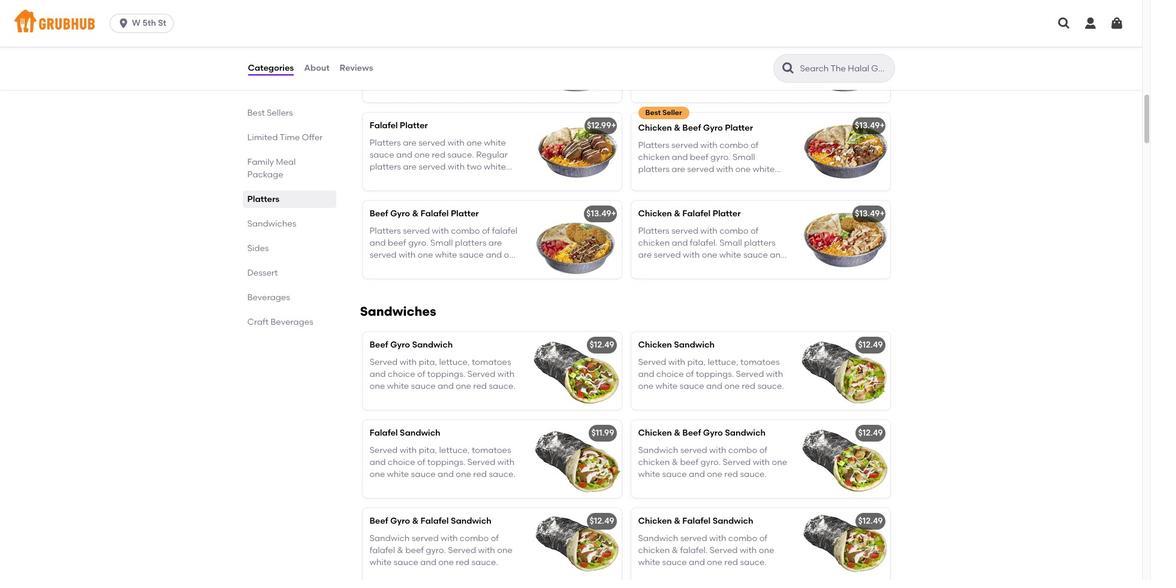 Task type: describe. For each thing, give the bounding box(es) containing it.
falafel
[[370, 546, 395, 556]]

regular for beef gyro platter
[[476, 62, 508, 72]]

sauce down beef gyro platter
[[370, 62, 394, 72]]

gyro. for falafel
[[426, 546, 446, 556]]

beef gyro platter
[[370, 33, 440, 43]]

lettuce, for beef gyro sandwich
[[439, 357, 470, 367]]

gyro for beef gyro sandwich
[[390, 340, 410, 351]]

chicken for sauce
[[639, 546, 670, 556]]

w 5th st button
[[110, 14, 179, 33]]

chicken & beef gyro platter image
[[801, 113, 891, 191]]

lettuce, for falafel sandwich
[[439, 445, 470, 456]]

chicken for chicken & falafel sandwich
[[639, 517, 672, 527]]

sauces for chicken
[[639, 88, 667, 99]]

$12.49 for chicken & beef gyro sandwich
[[859, 428, 883, 439]]

beef gyro & falafel sandwich
[[370, 517, 492, 527]]

sauces for beef
[[370, 86, 398, 96]]

beef gyro & falafel platter image
[[532, 201, 622, 279]]

platters down 'package'
[[247, 194, 280, 205]]

choice for chicken
[[657, 369, 684, 380]]

chicken & beef gyro platter
[[639, 123, 753, 133]]

$13.49 for beef gyro platter
[[587, 33, 612, 43]]

falafel.
[[681, 546, 708, 556]]

gyro for beef gyro & falafel sandwich
[[390, 517, 410, 527]]

platters are served with one white sauce and one red sauce. regular platters are served with two white sauces and one red sauce. for beef gyro platter
[[370, 50, 508, 96]]

chicken for chicken & falafel platter
[[639, 209, 672, 219]]

white inside sandwich served with combo of falafel & beef gyro.  served with one white sauce and one red sauce.
[[370, 558, 392, 568]]

chicken for chicken platter
[[639, 35, 672, 45]]

chicken for white
[[639, 458, 670, 468]]

$13.49 for chicken platter
[[855, 33, 880, 43]]

& inside sandwich served with combo of chicken & beef gyro.  served with one white sauce and one red sauce.
[[672, 458, 679, 468]]

toppings. for falafel sandwich
[[428, 458, 466, 468]]

sides
[[247, 244, 269, 254]]

reviews button
[[339, 47, 374, 90]]

craft
[[247, 317, 269, 328]]

combo for chicken & beef gyro sandwich
[[729, 445, 758, 456]]

sauce down falafel sandwich
[[411, 470, 436, 480]]

chicken & beef gyro sandwich
[[639, 428, 766, 439]]

best for best sellers
[[247, 108, 265, 118]]

chicken & falafel sandwich image
[[801, 509, 891, 581]]

$12.49 for chicken & falafel sandwich
[[859, 517, 883, 527]]

white inside sandwich served with combo of chicken & beef gyro.  served with one white sauce and one red sauce.
[[639, 470, 661, 480]]

sandwich inside sandwich served with combo of falafel & beef gyro.  served with one white sauce and one red sauce.
[[370, 534, 410, 544]]

sandwich inside the sandwich served with combo of chicken & falafel.  served with one white sauce and one red sauce.
[[639, 534, 679, 544]]

package
[[247, 170, 283, 180]]

+ for falafel platter
[[612, 121, 617, 131]]

0 vertical spatial beverages
[[247, 293, 290, 303]]

red inside sandwich served with combo of falafel & beef gyro.  served with one white sauce and one red sauce.
[[456, 558, 470, 568]]

served with pita, lettuce, tomatoes and choice of toppings. served with one white sauce and one red sauce. for chicken sandwich
[[639, 357, 785, 392]]

gyro. for gyro
[[701, 458, 721, 468]]

sauce. inside the sandwich served with combo of chicken & falafel.  served with one white sauce and one red sauce.
[[740, 558, 767, 568]]

$12.99 +
[[587, 121, 617, 131]]

toppings. for beef gyro sandwich
[[428, 369, 466, 380]]

lettuce, for chicken sandwich
[[708, 357, 739, 367]]

regular for chicken platter
[[745, 64, 777, 74]]

& inside sandwich served with combo of falafel & beef gyro.  served with one white sauce and one red sauce.
[[397, 546, 404, 556]]

beef gyro sandwich image
[[532, 333, 622, 410]]

sandwich served with combo of falafel & beef gyro.  served with one white sauce and one red sauce.
[[370, 534, 513, 568]]

chicken platter
[[639, 35, 703, 45]]

categories
[[248, 63, 294, 73]]

beef for beef gyro & falafel sandwich
[[370, 517, 388, 527]]

two for chicken platter
[[736, 76, 751, 86]]

$13.49 + for chicken platter
[[855, 33, 885, 43]]

sauce. inside sandwich served with combo of falafel & beef gyro.  served with one white sauce and one red sauce.
[[472, 558, 498, 568]]

served inside the sandwich served with combo of chicken & falafel.  served with one white sauce and one red sauce.
[[681, 534, 708, 544]]

best seller
[[646, 109, 682, 117]]

combo for chicken & falafel sandwich
[[729, 534, 758, 544]]

served inside sandwich served with combo of chicken & beef gyro.  served with one white sauce and one red sauce.
[[723, 458, 751, 468]]

svg image inside w 5th st button
[[118, 17, 130, 29]]

offer
[[302, 133, 323, 143]]

choice for falafel
[[388, 458, 415, 468]]

chicken for chicken sandwich
[[639, 340, 672, 351]]

$12.49 for beef gyro & falafel sandwich
[[590, 517, 615, 527]]

choice for beef
[[388, 369, 415, 380]]

sauce. inside sandwich served with combo of chicken & beef gyro.  served with one white sauce and one red sauce.
[[740, 470, 767, 480]]

$12.49 for chicken sandwich
[[859, 340, 883, 351]]

chicken for chicken & beef gyro platter
[[639, 123, 672, 133]]

$13.49 + for beef gyro & falafel platter
[[587, 209, 617, 219]]

& inside the sandwich served with combo of chicken & falafel.  served with one white sauce and one red sauce.
[[672, 546, 679, 556]]



Task type: locate. For each thing, give the bounding box(es) containing it.
beef gyro sandwich
[[370, 340, 453, 351]]

of
[[417, 369, 426, 380], [686, 369, 694, 380], [760, 445, 768, 456], [417, 458, 426, 468], [491, 534, 499, 544], [760, 534, 768, 544]]

beverages right craft on the bottom of page
[[271, 317, 314, 328]]

and inside sandwich served with combo of falafel & beef gyro.  served with one white sauce and one red sauce.
[[421, 558, 437, 568]]

beverages down dessert
[[247, 293, 290, 303]]

chicken inside sandwich served with combo of chicken & beef gyro.  served with one white sauce and one red sauce.
[[639, 458, 670, 468]]

best sellers
[[247, 108, 293, 118]]

falafel
[[370, 121, 398, 131], [421, 209, 449, 219], [683, 209, 711, 219], [370, 428, 398, 439], [421, 517, 449, 527], [683, 517, 711, 527]]

1 vertical spatial chicken
[[639, 546, 670, 556]]

gyro. inside sandwich served with combo of falafel & beef gyro.  served with one white sauce and one red sauce.
[[426, 546, 446, 556]]

chicken sandwich image
[[801, 333, 891, 410]]

0 vertical spatial gyro.
[[701, 458, 721, 468]]

platters for falafel
[[370, 138, 401, 148]]

lettuce,
[[439, 357, 470, 367], [708, 357, 739, 367], [439, 445, 470, 456]]

with
[[448, 50, 465, 60], [717, 52, 734, 62], [448, 74, 465, 84], [717, 76, 734, 86], [448, 138, 465, 148], [448, 162, 465, 172], [400, 357, 417, 367], [669, 357, 686, 367], [498, 369, 515, 380], [766, 369, 784, 380], [400, 445, 417, 456], [710, 445, 727, 456], [498, 458, 515, 468], [753, 458, 770, 468], [441, 534, 458, 544], [710, 534, 727, 544], [478, 546, 495, 556], [740, 546, 757, 556]]

2 chicken from the top
[[639, 123, 672, 133]]

Search The Halal Guys search field
[[799, 63, 891, 74]]

platters
[[370, 74, 401, 84], [639, 76, 670, 86], [370, 162, 401, 172]]

sauces down reviews
[[370, 86, 398, 96]]

gyro for beef gyro & falafel platter
[[390, 209, 410, 219]]

combo down beef gyro & falafel sandwich at bottom left
[[460, 534, 489, 544]]

tomatoes for beef gyro sandwich
[[472, 357, 511, 367]]

served with pita, lettuce, tomatoes and choice of toppings. served with one white sauce and one red sauce.
[[370, 357, 516, 392], [639, 357, 785, 392], [370, 445, 516, 480]]

beef inside sandwich served with combo of chicken & beef gyro.  served with one white sauce and one red sauce.
[[681, 458, 699, 468]]

tomatoes for chicken sandwich
[[741, 357, 780, 367]]

pita, for chicken sandwich
[[688, 357, 706, 367]]

combo down chicken & beef gyro sandwich
[[729, 445, 758, 456]]

platters for chicken
[[639, 52, 670, 62]]

sauce down chicken platter
[[639, 64, 663, 74]]

2 chicken from the top
[[639, 546, 670, 556]]

served inside the sandwich served with combo of chicken & falafel.  served with one white sauce and one red sauce.
[[710, 546, 738, 556]]

sauce.
[[448, 62, 474, 72], [716, 64, 743, 74], [452, 86, 478, 96], [720, 88, 747, 99], [448, 150, 474, 160], [452, 174, 478, 184], [489, 382, 516, 392], [758, 382, 785, 392], [489, 470, 516, 480], [740, 470, 767, 480], [472, 558, 498, 568], [740, 558, 767, 568]]

svg image
[[1084, 16, 1098, 31], [118, 17, 130, 29]]

beef for beef gyro sandwich
[[370, 340, 388, 351]]

tomatoes for falafel sandwich
[[472, 445, 511, 456]]

+ for chicken & falafel platter
[[880, 209, 885, 219]]

and inside the sandwich served with combo of chicken & falafel.  served with one white sauce and one red sauce.
[[689, 558, 705, 568]]

sauce down falafel.
[[663, 558, 687, 568]]

0 horizontal spatial svg image
[[118, 17, 130, 29]]

and
[[396, 62, 413, 72], [665, 64, 681, 74], [400, 86, 417, 96], [669, 88, 685, 99], [396, 150, 413, 160], [400, 174, 417, 184], [370, 369, 386, 380], [639, 369, 655, 380], [438, 382, 454, 392], [707, 382, 723, 392], [370, 458, 386, 468], [438, 470, 454, 480], [689, 470, 705, 480], [421, 558, 437, 568], [689, 558, 705, 568]]

gyro. down beef gyro & falafel sandwich at bottom left
[[426, 546, 446, 556]]

1 horizontal spatial svg image
[[1084, 16, 1098, 31]]

beef for beef gyro & falafel platter
[[370, 209, 388, 219]]

chicken platter image
[[801, 25, 891, 103]]

6 chicken from the top
[[639, 517, 672, 527]]

0 vertical spatial chicken
[[639, 458, 670, 468]]

platters are served with one white sauce and one red sauce. regular platters are served with two white sauces and one red sauce. down chicken platter
[[639, 52, 777, 99]]

gyro for beef gyro platter
[[390, 33, 410, 43]]

3 chicken from the top
[[639, 209, 672, 219]]

sauce down chicken & beef gyro sandwich
[[663, 470, 687, 480]]

sauce inside the sandwich served with combo of chicken & falafel.  served with one white sauce and one red sauce.
[[663, 558, 687, 568]]

0 horizontal spatial best
[[247, 108, 265, 118]]

two for falafel platter
[[467, 162, 482, 172]]

toppings.
[[428, 369, 466, 380], [696, 369, 734, 380], [428, 458, 466, 468]]

best left the seller
[[646, 109, 661, 117]]

0 horizontal spatial beef
[[406, 546, 424, 556]]

platters down falafel platter
[[370, 138, 401, 148]]

served inside sandwich served with combo of falafel & beef gyro.  served with one white sauce and one red sauce.
[[448, 546, 476, 556]]

$12.49
[[590, 340, 615, 351], [859, 340, 883, 351], [859, 428, 883, 439], [590, 517, 615, 527], [859, 517, 883, 527]]

beef
[[681, 458, 699, 468], [406, 546, 424, 556]]

platters for chicken
[[639, 76, 670, 86]]

4 chicken from the top
[[639, 340, 672, 351]]

chicken for chicken & beef gyro sandwich
[[639, 428, 672, 439]]

white
[[484, 50, 506, 60], [753, 52, 775, 62], [484, 74, 506, 84], [753, 76, 775, 86], [484, 138, 506, 148], [484, 162, 506, 172], [387, 382, 409, 392], [656, 382, 678, 392], [387, 470, 409, 480], [639, 470, 661, 480], [370, 558, 392, 568], [639, 558, 661, 568]]

falafel platter
[[370, 121, 428, 131]]

sellers
[[267, 108, 293, 118]]

1 vertical spatial sandwiches
[[360, 304, 437, 319]]

0 vertical spatial sandwiches
[[247, 219, 297, 229]]

of inside sandwich served with combo of chicken & beef gyro.  served with one white sauce and one red sauce.
[[760, 445, 768, 456]]

combo inside the sandwich served with combo of chicken & falafel.  served with one white sauce and one red sauce.
[[729, 534, 758, 544]]

two
[[467, 74, 482, 84], [736, 76, 751, 86], [467, 162, 482, 172]]

craft beverages
[[247, 317, 314, 328]]

reviews
[[340, 63, 373, 73]]

beef for chicken
[[681, 458, 699, 468]]

chicken inside the sandwich served with combo of chicken & falafel.  served with one white sauce and one red sauce.
[[639, 546, 670, 556]]

chicken sandwich
[[639, 340, 715, 351]]

sauce
[[370, 62, 394, 72], [639, 64, 663, 74], [370, 150, 394, 160], [411, 382, 436, 392], [680, 382, 705, 392], [411, 470, 436, 480], [663, 470, 687, 480], [394, 558, 419, 568], [663, 558, 687, 568]]

0 horizontal spatial sandwiches
[[247, 219, 297, 229]]

toppings. down falafel sandwich
[[428, 458, 466, 468]]

of inside the sandwich served with combo of chicken & falafel.  served with one white sauce and one red sauce.
[[760, 534, 768, 544]]

limited time offer
[[247, 133, 323, 143]]

1 chicken from the top
[[639, 458, 670, 468]]

beef for beef gyro platter
[[370, 33, 388, 43]]

1 vertical spatial beverages
[[271, 317, 314, 328]]

platters are served with one white sauce and one red sauce. regular platters are served with two white sauces and one red sauce. for falafel platter
[[370, 138, 508, 184]]

lettuce, down the beef gyro sandwich
[[439, 357, 470, 367]]

lettuce, down falafel sandwich
[[439, 445, 470, 456]]

pita, down chicken sandwich
[[688, 357, 706, 367]]

sauce down falafel platter
[[370, 150, 394, 160]]

pita, for falafel sandwich
[[419, 445, 437, 456]]

gyro. inside sandwich served with combo of chicken & beef gyro.  served with one white sauce and one red sauce.
[[701, 458, 721, 468]]

1 vertical spatial beef
[[406, 546, 424, 556]]

1 vertical spatial gyro.
[[426, 546, 446, 556]]

platters
[[370, 50, 401, 60], [639, 52, 670, 62], [370, 138, 401, 148], [247, 194, 280, 205]]

falafel platter image
[[532, 113, 622, 191]]

served
[[370, 357, 398, 367], [639, 357, 667, 367], [468, 369, 496, 380], [736, 369, 764, 380], [370, 445, 398, 456], [468, 458, 496, 468], [723, 458, 751, 468], [448, 546, 476, 556], [710, 546, 738, 556]]

beef right 'falafel'
[[406, 546, 424, 556]]

falafel sandwich image
[[532, 421, 622, 499]]

5 chicken from the top
[[639, 428, 672, 439]]

served with pita, lettuce, tomatoes and choice of toppings. served with one white sauce and one red sauce. for falafel sandwich
[[370, 445, 516, 480]]

platters for falafel
[[370, 162, 401, 172]]

platters are served with one white sauce and one red sauce. regular platters are served with two white sauces and one red sauce. for chicken platter
[[639, 52, 777, 99]]

beef down chicken & beef gyro sandwich
[[681, 458, 699, 468]]

0 horizontal spatial svg image
[[1058, 16, 1072, 31]]

beef
[[370, 33, 388, 43], [683, 123, 702, 133], [370, 209, 388, 219], [370, 340, 388, 351], [683, 428, 702, 439], [370, 517, 388, 527]]

regular for falafel platter
[[476, 150, 508, 160]]

served inside sandwich served with combo of falafel & beef gyro.  served with one white sauce and one red sauce.
[[412, 534, 439, 544]]

sauce inside sandwich served with combo of falafel & beef gyro.  served with one white sauce and one red sauce.
[[394, 558, 419, 568]]

chicken down chicken & beef gyro sandwich
[[639, 458, 670, 468]]

family meal package
[[247, 157, 296, 180]]

gyro
[[390, 33, 410, 43], [704, 123, 723, 133], [390, 209, 410, 219], [390, 340, 410, 351], [704, 428, 723, 439], [390, 517, 410, 527]]

combo down chicken & falafel sandwich
[[729, 534, 758, 544]]

search icon image
[[781, 61, 796, 76]]

of inside sandwich served with combo of falafel & beef gyro.  served with one white sauce and one red sauce.
[[491, 534, 499, 544]]

falafel sandwich
[[370, 428, 441, 439]]

pita, for beef gyro sandwich
[[419, 357, 437, 367]]

platters down falafel platter
[[370, 162, 401, 172]]

combo inside sandwich served with combo of chicken & beef gyro.  served with one white sauce and one red sauce.
[[729, 445, 758, 456]]

$13.49 +
[[587, 33, 617, 43], [855, 33, 885, 43], [855, 121, 885, 131], [587, 209, 617, 219], [855, 209, 885, 219]]

sandwich served with combo of chicken & falafel.  served with one white sauce and one red sauce.
[[639, 534, 775, 568]]

chicken & beef gyro sandwich image
[[801, 421, 891, 499]]

categories button
[[247, 47, 295, 90]]

combo inside sandwich served with combo of falafel & beef gyro.  served with one white sauce and one red sauce.
[[460, 534, 489, 544]]

meal
[[276, 157, 296, 167]]

platters for beef
[[370, 74, 401, 84]]

platters down beef gyro platter
[[370, 50, 401, 60]]

$11.99
[[592, 428, 615, 439]]

chicken & falafel sandwich
[[639, 517, 754, 527]]

red inside the sandwich served with combo of chicken & falafel.  served with one white sauce and one red sauce.
[[725, 558, 738, 568]]

regular
[[476, 62, 508, 72], [745, 64, 777, 74], [476, 150, 508, 160]]

chicken & falafel platter
[[639, 209, 741, 219]]

chicken & falafel platter image
[[801, 201, 891, 279]]

sandwiches up the beef gyro sandwich
[[360, 304, 437, 319]]

beef gyro & falafel sandwich image
[[532, 509, 622, 581]]

sauce down chicken sandwich
[[680, 382, 705, 392]]

sauces
[[370, 86, 398, 96], [639, 88, 667, 99], [370, 174, 398, 184]]

sandwiches up sides
[[247, 219, 297, 229]]

choice down chicken sandwich
[[657, 369, 684, 380]]

+ for beef gyro & falafel platter
[[612, 209, 617, 219]]

1 chicken from the top
[[639, 35, 672, 45]]

+
[[612, 33, 617, 43], [880, 33, 885, 43], [612, 121, 617, 131], [880, 121, 885, 131], [612, 209, 617, 219], [880, 209, 885, 219]]

0 vertical spatial beef
[[681, 458, 699, 468]]

toppings. for chicken sandwich
[[696, 369, 734, 380]]

+ for chicken platter
[[880, 33, 885, 43]]

served
[[419, 50, 446, 60], [687, 52, 714, 62], [419, 74, 446, 84], [688, 76, 715, 86], [419, 138, 446, 148], [419, 162, 446, 172], [681, 445, 708, 456], [412, 534, 439, 544], [681, 534, 708, 544]]

about button
[[304, 47, 330, 90]]

choice
[[388, 369, 415, 380], [657, 369, 684, 380], [388, 458, 415, 468]]

pita, down the beef gyro sandwich
[[419, 357, 437, 367]]

svg image
[[1058, 16, 1072, 31], [1110, 16, 1125, 31]]

limited
[[247, 133, 278, 143]]

combo
[[729, 445, 758, 456], [460, 534, 489, 544], [729, 534, 758, 544]]

main navigation navigation
[[0, 0, 1143, 47]]

5th
[[143, 18, 156, 28]]

&
[[674, 123, 681, 133], [412, 209, 419, 219], [674, 209, 681, 219], [674, 428, 681, 439], [672, 458, 679, 468], [412, 517, 419, 527], [674, 517, 681, 527], [397, 546, 404, 556], [672, 546, 679, 556]]

best for best seller
[[646, 109, 661, 117]]

beverages
[[247, 293, 290, 303], [271, 317, 314, 328]]

$12.99
[[587, 121, 612, 131]]

0 horizontal spatial gyro.
[[426, 546, 446, 556]]

platter
[[412, 33, 440, 43], [674, 35, 703, 45], [400, 121, 428, 131], [725, 123, 753, 133], [451, 209, 479, 219], [713, 209, 741, 219]]

platters for beef
[[370, 50, 401, 60]]

2 svg image from the left
[[1110, 16, 1125, 31]]

1 horizontal spatial beef
[[681, 458, 699, 468]]

served with pita, lettuce, tomatoes and choice of toppings. served with one white sauce and one red sauce. for beef gyro sandwich
[[370, 357, 516, 392]]

+ for beef gyro platter
[[612, 33, 617, 43]]

served with pita, lettuce, tomatoes and choice of toppings. served with one white sauce and one red sauce. down falafel sandwich
[[370, 445, 516, 480]]

beef for falafel
[[406, 546, 424, 556]]

sauce inside sandwich served with combo of chicken & beef gyro.  served with one white sauce and one red sauce.
[[663, 470, 687, 480]]

platters are served with one white sauce and one red sauce. regular platters are served with two white sauces and one red sauce. down beef gyro platter
[[370, 50, 508, 96]]

1 horizontal spatial sandwiches
[[360, 304, 437, 319]]

platters down reviews
[[370, 74, 401, 84]]

st
[[158, 18, 166, 28]]

$13.49
[[587, 33, 612, 43], [855, 33, 880, 43], [855, 121, 880, 131], [587, 209, 612, 219], [855, 209, 880, 219]]

beef gyro platter image
[[532, 25, 622, 103]]

sauce down the beef gyro sandwich
[[411, 382, 436, 392]]

served inside sandwich served with combo of chicken & beef gyro.  served with one white sauce and one red sauce.
[[681, 445, 708, 456]]

and inside sandwich served with combo of chicken & beef gyro.  served with one white sauce and one red sauce.
[[689, 470, 705, 480]]

sandwiches
[[247, 219, 297, 229], [360, 304, 437, 319]]

about
[[304, 63, 330, 73]]

pita, down falafel sandwich
[[419, 445, 437, 456]]

tomatoes
[[472, 357, 511, 367], [741, 357, 780, 367], [472, 445, 511, 456]]

one
[[467, 50, 482, 60], [736, 52, 751, 62], [415, 62, 430, 72], [683, 64, 699, 74], [419, 86, 434, 96], [687, 88, 703, 99], [467, 138, 482, 148], [415, 150, 430, 160], [419, 174, 434, 184], [370, 382, 385, 392], [456, 382, 472, 392], [639, 382, 654, 392], [725, 382, 740, 392], [772, 458, 788, 468], [370, 470, 385, 480], [456, 470, 472, 480], [707, 470, 723, 480], [497, 546, 513, 556], [759, 546, 775, 556], [439, 558, 454, 568], [707, 558, 723, 568]]

1 horizontal spatial svg image
[[1110, 16, 1125, 31]]

seller
[[663, 109, 682, 117]]

beef gyro & falafel platter
[[370, 209, 479, 219]]

red inside sandwich served with combo of chicken & beef gyro.  served with one white sauce and one red sauce.
[[725, 470, 738, 480]]

best
[[247, 108, 265, 118], [646, 109, 661, 117]]

beef inside sandwich served with combo of falafel & beef gyro.  served with one white sauce and one red sauce.
[[406, 546, 424, 556]]

chicken
[[639, 35, 672, 45], [639, 123, 672, 133], [639, 209, 672, 219], [639, 340, 672, 351], [639, 428, 672, 439], [639, 517, 672, 527]]

choice down falafel sandwich
[[388, 458, 415, 468]]

platters are served with one white sauce and one red sauce. regular platters are served with two white sauces and one red sauce. down falafel platter
[[370, 138, 508, 184]]

$13.49 + for beef gyro platter
[[587, 33, 617, 43]]

are
[[403, 50, 417, 60], [672, 52, 685, 62], [403, 74, 417, 84], [672, 76, 686, 86], [403, 138, 417, 148], [403, 162, 417, 172]]

red
[[432, 62, 446, 72], [701, 64, 714, 74], [436, 86, 450, 96], [705, 88, 718, 99], [432, 150, 446, 160], [436, 174, 450, 184], [474, 382, 487, 392], [742, 382, 756, 392], [474, 470, 487, 480], [725, 470, 738, 480], [456, 558, 470, 568], [725, 558, 738, 568]]

two for beef gyro platter
[[467, 74, 482, 84]]

w
[[132, 18, 141, 28]]

platters are served with one white sauce and one red sauce. regular platters are served with two white sauces and one red sauce.
[[370, 50, 508, 96], [639, 52, 777, 99], [370, 138, 508, 184]]

$13.49 for beef gyro & falafel platter
[[587, 209, 612, 219]]

chicken left falafel.
[[639, 546, 670, 556]]

best left sellers
[[247, 108, 265, 118]]

1 horizontal spatial gyro.
[[701, 458, 721, 468]]

sauce down 'falafel'
[[394, 558, 419, 568]]

family
[[247, 157, 274, 167]]

chicken
[[639, 458, 670, 468], [639, 546, 670, 556]]

time
[[280, 133, 300, 143]]

dessert
[[247, 268, 278, 278]]

served with pita, lettuce, tomatoes and choice of toppings. served with one white sauce and one red sauce. down chicken sandwich
[[639, 357, 785, 392]]

lettuce, down chicken sandwich
[[708, 357, 739, 367]]

sandwich served with combo of chicken & beef gyro.  served with one white sauce and one red sauce.
[[639, 445, 788, 480]]

gyro.
[[701, 458, 721, 468], [426, 546, 446, 556]]

w 5th st
[[132, 18, 166, 28]]

white inside the sandwich served with combo of chicken & falafel.  served with one white sauce and one red sauce.
[[639, 558, 661, 568]]

sandwich
[[412, 340, 453, 351], [674, 340, 715, 351], [400, 428, 441, 439], [725, 428, 766, 439], [639, 445, 679, 456], [451, 517, 492, 527], [713, 517, 754, 527], [370, 534, 410, 544], [639, 534, 679, 544]]

$13.49 + for chicken & falafel platter
[[855, 209, 885, 219]]

platters up best seller
[[639, 76, 670, 86]]

sauces up "beef gyro & falafel platter" at the top of page
[[370, 174, 398, 184]]

1 svg image from the left
[[1058, 16, 1072, 31]]

platters down chicken platter
[[639, 52, 670, 62]]

sauces up best seller
[[639, 88, 667, 99]]

$13.49 for chicken & falafel platter
[[855, 209, 880, 219]]

toppings. down chicken sandwich
[[696, 369, 734, 380]]

choice down the beef gyro sandwich
[[388, 369, 415, 380]]

pita,
[[419, 357, 437, 367], [688, 357, 706, 367], [419, 445, 437, 456]]

sandwich inside sandwich served with combo of chicken & beef gyro.  served with one white sauce and one red sauce.
[[639, 445, 679, 456]]

$12.49 for beef gyro sandwich
[[590, 340, 615, 351]]

sauces for falafel
[[370, 174, 398, 184]]

1 horizontal spatial best
[[646, 109, 661, 117]]

combo for beef gyro & falafel sandwich
[[460, 534, 489, 544]]

toppings. down the beef gyro sandwich
[[428, 369, 466, 380]]

gyro. down chicken & beef gyro sandwich
[[701, 458, 721, 468]]

served with pita, lettuce, tomatoes and choice of toppings. served with one white sauce and one red sauce. down the beef gyro sandwich
[[370, 357, 516, 392]]



Task type: vqa. For each thing, say whether or not it's contained in the screenshot.
the Star icon
no



